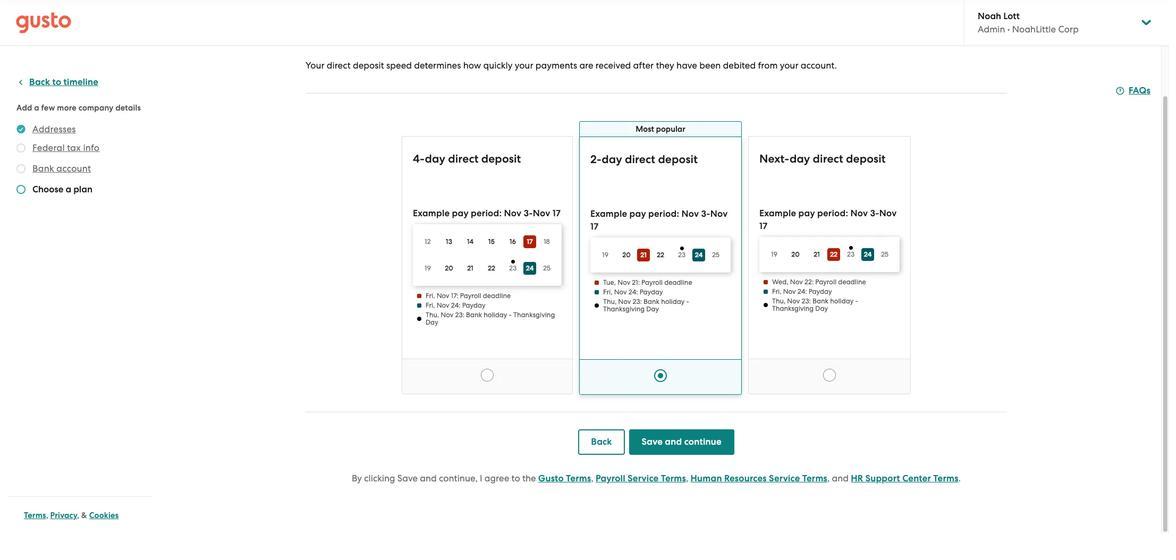 Task type: vqa. For each thing, say whether or not it's contained in the screenshot.
Refer & earn link
no



Task type: locate. For each thing, give the bounding box(es) containing it.
check image for federal
[[16, 144, 26, 153]]

your right quickly
[[515, 60, 534, 71]]

a left few
[[34, 103, 39, 113]]

thu, down tue,
[[604, 298, 617, 306]]

1 vertical spatial to
[[512, 473, 520, 484]]

fri, down wed,
[[773, 288, 782, 296]]

terms
[[566, 473, 592, 484], [661, 473, 686, 484], [803, 473, 828, 484], [934, 473, 959, 484], [24, 511, 46, 521]]

1 horizontal spatial holiday
[[662, 298, 685, 306]]

nov 17 inside most popular button
[[591, 208, 728, 232]]

0 horizontal spatial thanksgiving
[[514, 311, 555, 319]]

12
[[425, 238, 431, 246]]

fri, nov 24 : payday for 2-
[[604, 288, 663, 296]]

and left continue
[[665, 437, 682, 448]]

thu, down wed,
[[773, 297, 786, 305]]

payroll right tue,
[[642, 279, 663, 287]]

1 vertical spatial back
[[591, 437, 612, 448]]

holiday for next-day direct deposit
[[831, 297, 854, 305]]

account
[[57, 163, 91, 174]]

23 up tue, nov 21 : payroll deadline
[[679, 251, 686, 259]]

0 horizontal spatial example
[[413, 208, 450, 219]]

1 horizontal spatial your
[[780, 60, 799, 71]]

25 inside most popular button
[[712, 251, 720, 259]]

19 down the 12
[[425, 264, 431, 272]]

1 horizontal spatial payday
[[640, 288, 663, 296]]

0 horizontal spatial example pay period : nov 3 -
[[591, 208, 711, 220]]

tue,
[[604, 279, 616, 287]]

day inside most popular button
[[602, 153, 623, 166]]

federal tax info button
[[32, 141, 100, 154]]

faqs button
[[1117, 85, 1151, 97]]

pay inside most popular button
[[630, 208, 647, 220]]

save and continue
[[642, 437, 722, 448]]

0 vertical spatial back
[[29, 77, 50, 88]]

, left human
[[686, 473, 689, 484]]

2 horizontal spatial holiday
[[831, 297, 854, 305]]

0 horizontal spatial back
[[29, 77, 50, 88]]

save right clicking
[[398, 473, 418, 484]]

check image for bank
[[16, 164, 26, 173]]

bank down tue, nov 21 : payroll deadline
[[644, 298, 660, 306]]

2 horizontal spatial fri, nov 24 : payday
[[773, 288, 833, 296]]

noah lott admin • noahlittle corp
[[978, 11, 1079, 35]]

23 down tue, nov 21 : payroll deadline
[[633, 298, 641, 306]]

25 for next-day direct deposit
[[882, 250, 889, 258]]

0 horizontal spatial 3
[[524, 208, 529, 219]]

example
[[413, 208, 450, 219], [760, 208, 797, 219], [591, 208, 628, 220]]

period inside most popular button
[[649, 208, 677, 220]]

thu, for 2-
[[604, 298, 617, 306]]

tax
[[67, 143, 81, 153]]

a inside list
[[66, 184, 71, 195]]

direct inside most popular button
[[625, 153, 656, 166]]

nov 17
[[760, 208, 897, 232], [591, 208, 728, 232]]

fri, nov 24 : payday down fri, nov 17 : payroll deadline
[[426, 302, 486, 309]]

1 horizontal spatial and
[[665, 437, 682, 448]]

continue,
[[439, 473, 478, 484]]

to left the
[[512, 473, 520, 484]]

save up by clicking save and continue, i agree to the gusto terms , payroll service terms , human resources service terms , and hr support center terms . in the bottom of the page
[[642, 437, 663, 448]]

pay for next-
[[799, 208, 816, 219]]

20 inside most popular button
[[623, 251, 631, 259]]

fri, nov 24 : payday inside most popular button
[[604, 288, 663, 296]]

2-
[[591, 153, 602, 166]]

bank down fri, nov 17 : payroll deadline
[[466, 311, 482, 319]]

save
[[642, 437, 663, 448], [398, 473, 418, 484]]

fri, nov 24 : payday down wed, nov 22 : payroll deadline
[[773, 288, 833, 296]]

1 horizontal spatial deadline
[[665, 279, 693, 287]]

thanksgiving for 2-
[[604, 305, 645, 313]]

1 horizontal spatial 19
[[603, 251, 609, 259]]

thu, nov 23 : bank holiday - thanksgiving day down wed, nov 22 : payroll deadline
[[773, 297, 859, 313]]

your right from
[[780, 60, 799, 71]]

fri, for 4-
[[426, 302, 435, 309]]

holiday inside most popular button
[[662, 298, 685, 306]]

1 check image from the top
[[16, 144, 26, 153]]

0 horizontal spatial day
[[425, 152, 446, 166]]

0 horizontal spatial payday
[[462, 302, 486, 309]]

None button
[[402, 136, 573, 395], [749, 136, 911, 395], [402, 136, 573, 395], [749, 136, 911, 395]]

service down save and continue button
[[628, 473, 659, 484]]

your
[[515, 60, 534, 71], [780, 60, 799, 71]]

2 horizontal spatial period
[[818, 208, 846, 219]]

3 inside most popular button
[[702, 208, 707, 220]]

0 horizontal spatial a
[[34, 103, 39, 113]]

check image
[[16, 144, 26, 153], [16, 164, 26, 173]]

1 horizontal spatial save
[[642, 437, 663, 448]]

day inside the thanksgiving day
[[426, 319, 439, 326]]

check image down the circle check 'icon'
[[16, 144, 26, 153]]

day
[[816, 305, 829, 313], [647, 305, 659, 313], [426, 319, 439, 326]]

fri, inside most popular button
[[604, 288, 613, 296]]

a for few
[[34, 103, 39, 113]]

bank account
[[32, 163, 91, 174]]

deposit inside most popular button
[[659, 153, 698, 166]]

day for 2-
[[647, 305, 659, 313]]

deposit for 2-day direct deposit
[[659, 153, 698, 166]]

, left the privacy
[[46, 511, 48, 521]]

0 horizontal spatial pay
[[452, 208, 469, 219]]

16
[[510, 238, 516, 246]]

2 horizontal spatial 25
[[882, 250, 889, 258]]

admin
[[978, 24, 1006, 35]]

1 vertical spatial check image
[[16, 164, 26, 173]]

0 horizontal spatial day
[[426, 319, 439, 326]]

to
[[52, 77, 61, 88], [512, 473, 520, 484]]

day down wed, nov 22 : payroll deadline
[[816, 305, 829, 313]]

agree
[[485, 473, 510, 484]]

2 horizontal spatial deadline
[[839, 278, 867, 286]]

cookies button
[[89, 509, 119, 522]]

payroll inside most popular button
[[642, 279, 663, 287]]

a for plan
[[66, 184, 71, 195]]

1 vertical spatial save
[[398, 473, 418, 484]]

1 horizontal spatial 20
[[623, 251, 631, 259]]

thu,
[[773, 297, 786, 305], [604, 298, 617, 306], [426, 311, 439, 319]]

0 horizontal spatial fri, nov 24 : payday
[[426, 302, 486, 309]]

by clicking save and continue, i agree to the gusto terms , payroll service terms , human resources service terms , and hr support center terms .
[[352, 473, 961, 484]]

fri, down fri, nov 17 : payroll deadline
[[426, 302, 435, 309]]

1 horizontal spatial nov 17
[[760, 208, 897, 232]]

next-
[[760, 152, 790, 166]]

thu, inside most popular button
[[604, 298, 617, 306]]

0 horizontal spatial to
[[52, 77, 61, 88]]

2 horizontal spatial 19
[[772, 250, 778, 258]]

deadline for 4-day direct deposit
[[483, 292, 511, 300]]

been
[[700, 60, 721, 71]]

example pay period : nov 3 - for 2-
[[591, 208, 711, 220]]

20 up tue, nov 21 : payroll deadline
[[623, 251, 631, 259]]

20 down 13
[[445, 264, 453, 272]]

1 horizontal spatial back
[[591, 437, 612, 448]]

payroll down back button
[[596, 473, 626, 484]]

2 horizontal spatial day
[[790, 152, 811, 166]]

3 for 2-day direct deposit
[[702, 208, 707, 220]]

fri, nov 24 : payday down tue, nov 21 : payroll deadline
[[604, 288, 663, 296]]

service right the resources in the right bottom of the page
[[769, 473, 801, 484]]

23 up wed, nov 22 : payroll deadline
[[848, 251, 855, 259]]

thanksgiving inside most popular button
[[604, 305, 645, 313]]

0 horizontal spatial holiday
[[484, 311, 508, 319]]

2 horizontal spatial thanksgiving
[[773, 305, 814, 313]]

21 down 14
[[468, 264, 474, 272]]

1 vertical spatial a
[[66, 184, 71, 195]]

payday inside most popular button
[[640, 288, 663, 296]]

holiday
[[831, 297, 854, 305], [662, 298, 685, 306], [484, 311, 508, 319]]

bank down wed, nov 22 : payroll deadline
[[813, 297, 829, 305]]

0 horizontal spatial save
[[398, 473, 418, 484]]

19 up tue,
[[603, 251, 609, 259]]

21 up wed, nov 22 : payroll deadline
[[814, 250, 820, 258]]

23 down wed, nov 22 : payroll deadline
[[802, 297, 810, 305]]

2 check image from the top
[[16, 164, 26, 173]]

2 horizontal spatial pay
[[799, 208, 816, 219]]

payday down wed, nov 22 : payroll deadline
[[809, 288, 833, 296]]

and left hr
[[832, 473, 849, 484]]

thu, down fri, nov 17 : payroll deadline
[[426, 311, 439, 319]]

0 horizontal spatial 20
[[445, 264, 453, 272]]

1 horizontal spatial period
[[649, 208, 677, 220]]

bank inside most popular button
[[644, 298, 660, 306]]

bank down federal
[[32, 163, 54, 174]]

-
[[529, 208, 533, 219], [876, 208, 880, 219], [707, 208, 711, 220], [856, 297, 859, 305], [687, 298, 690, 306], [509, 311, 512, 319]]

example pay period : nov 3 -
[[760, 208, 880, 219], [591, 208, 711, 220]]

, left &
[[77, 511, 79, 521]]

company
[[79, 103, 114, 113]]

day down fri, nov 17 : payroll deadline
[[426, 319, 439, 326]]

direct
[[327, 60, 351, 71], [448, 152, 479, 166], [813, 152, 844, 166], [625, 153, 656, 166]]

payday for next-
[[809, 288, 833, 296]]

period for 4-day direct deposit
[[471, 208, 500, 219]]

back up gusto terms link
[[591, 437, 612, 448]]

direct for 4-day direct deposit
[[448, 152, 479, 166]]

holiday down fri, nov 17 : payroll deadline
[[484, 311, 508, 319]]

20 up wed, nov 22 : payroll deadline
[[792, 250, 800, 258]]

wed,
[[773, 278, 789, 286]]

22 down 15
[[488, 264, 496, 272]]

a left plan
[[66, 184, 71, 195]]

privacy link
[[50, 511, 77, 521]]

day
[[425, 152, 446, 166], [790, 152, 811, 166], [602, 153, 623, 166]]

example pay period : nov 3 - for next-
[[760, 208, 880, 219]]

1 horizontal spatial 3
[[702, 208, 707, 220]]

pay
[[452, 208, 469, 219], [799, 208, 816, 219], [630, 208, 647, 220]]

thu, nov 23 : bank holiday - thanksgiving day down tue, nov 21 : payroll deadline
[[604, 298, 690, 313]]

1 horizontal spatial thu,
[[604, 298, 617, 306]]

1 horizontal spatial day
[[602, 153, 623, 166]]

your direct deposit speed determines how quickly your payments are received after they have been debited from your account.
[[306, 60, 837, 71]]

24
[[864, 251, 872, 259], [695, 251, 703, 259], [526, 264, 534, 272], [798, 288, 806, 296], [629, 288, 637, 296], [451, 302, 459, 309]]

holiday down tue, nov 21 : payroll deadline
[[662, 298, 685, 306]]

day inside most popular button
[[647, 305, 659, 313]]

noah
[[978, 11, 1002, 22]]

service
[[628, 473, 659, 484], [769, 473, 801, 484]]

timeline
[[64, 77, 98, 88]]

19 inside most popular button
[[603, 251, 609, 259]]

1 horizontal spatial 25
[[712, 251, 720, 259]]

0 horizontal spatial deadline
[[483, 292, 511, 300]]

pay for 4-
[[452, 208, 469, 219]]

by
[[352, 473, 362, 484]]

hr
[[851, 473, 864, 484]]

payday down tue, nov 21 : payroll deadline
[[640, 288, 663, 296]]

bank for 4-day direct deposit
[[466, 311, 482, 319]]

0 horizontal spatial service
[[628, 473, 659, 484]]

continue
[[685, 437, 722, 448]]

0 vertical spatial to
[[52, 77, 61, 88]]

20 for next-
[[792, 250, 800, 258]]

save inside by clicking save and continue, i agree to the gusto terms , payroll service terms , human resources service terms , and hr support center terms .
[[398, 473, 418, 484]]

quickly
[[484, 60, 513, 71]]

holiday for 4-day direct deposit
[[484, 311, 508, 319]]

2 horizontal spatial thu,
[[773, 297, 786, 305]]

22 up tue, nov 21 : payroll deadline
[[657, 251, 665, 259]]

payroll up thu, nov 23 : bank holiday -
[[460, 292, 482, 300]]

check image up check image
[[16, 164, 26, 173]]

1 horizontal spatial example pay period : nov 3 -
[[760, 208, 880, 219]]

1 horizontal spatial example
[[591, 208, 628, 220]]

few
[[41, 103, 55, 113]]

fri, down tue,
[[604, 288, 613, 296]]

1 horizontal spatial pay
[[630, 208, 647, 220]]

0 vertical spatial a
[[34, 103, 39, 113]]

payroll right wed,
[[816, 278, 837, 286]]

nov
[[504, 208, 522, 219], [533, 208, 551, 219], [851, 208, 868, 219], [880, 208, 897, 219], [682, 208, 699, 220], [711, 208, 728, 220], [791, 278, 803, 286], [618, 279, 631, 287], [784, 288, 796, 296], [615, 288, 627, 296], [437, 292, 450, 300], [788, 297, 800, 305], [619, 298, 631, 306], [437, 302, 450, 309], [441, 311, 454, 319]]

lott
[[1004, 11, 1020, 22]]

period for next-day direct deposit
[[818, 208, 846, 219]]

2 horizontal spatial day
[[816, 305, 829, 313]]

2 horizontal spatial example
[[760, 208, 797, 219]]

faqs
[[1129, 85, 1151, 96]]

tue, nov 21 : payroll deadline
[[604, 279, 693, 287]]

1 horizontal spatial a
[[66, 184, 71, 195]]

19 up wed,
[[772, 250, 778, 258]]

day for next-
[[816, 305, 829, 313]]

after
[[634, 60, 654, 71]]

1 horizontal spatial service
[[769, 473, 801, 484]]

2 horizontal spatial 3
[[871, 208, 876, 219]]

•
[[1008, 24, 1011, 35]]

bank
[[32, 163, 54, 174], [813, 297, 829, 305], [644, 298, 660, 306], [466, 311, 482, 319]]

None radio
[[481, 369, 494, 382]]

19 for next-
[[772, 250, 778, 258]]

0 vertical spatial check image
[[16, 144, 26, 153]]

terms left human
[[661, 473, 686, 484]]

to left timeline
[[52, 77, 61, 88]]

and inside button
[[665, 437, 682, 448]]

example inside most popular button
[[591, 208, 628, 220]]

0 horizontal spatial thu,
[[426, 311, 439, 319]]

3
[[524, 208, 529, 219], [871, 208, 876, 219], [702, 208, 707, 220]]

22
[[831, 251, 838, 259], [657, 251, 665, 259], [488, 264, 496, 272], [805, 278, 812, 286]]

0 horizontal spatial your
[[515, 60, 534, 71]]

2 horizontal spatial payday
[[809, 288, 833, 296]]

thu, nov 23 : bank holiday - thanksgiving day for next-
[[773, 297, 859, 313]]

2 horizontal spatial 20
[[792, 250, 800, 258]]

payday for 2-
[[640, 288, 663, 296]]

None radio
[[824, 369, 836, 382], [655, 370, 667, 382], [824, 369, 836, 382], [655, 370, 667, 382]]

thu, nov 23 : bank holiday - thanksgiving day for 2-
[[604, 298, 690, 313]]

day for next-
[[790, 152, 811, 166]]

, left hr
[[828, 473, 830, 484]]

23
[[848, 251, 855, 259], [679, 251, 686, 259], [509, 264, 517, 272], [802, 297, 810, 305], [633, 298, 641, 306], [455, 311, 463, 319]]

plan
[[73, 184, 93, 195]]

21
[[814, 250, 820, 258], [641, 251, 647, 259], [468, 264, 474, 272], [632, 279, 638, 287]]

day down tue, nov 21 : payroll deadline
[[647, 305, 659, 313]]

1 horizontal spatial day
[[647, 305, 659, 313]]

25
[[882, 250, 889, 258], [712, 251, 720, 259], [543, 264, 551, 272]]

0 horizontal spatial thu, nov 23 : bank holiday - thanksgiving day
[[604, 298, 690, 313]]

example pay period : nov 3 - inside most popular button
[[591, 208, 711, 220]]

back inside button
[[591, 437, 612, 448]]

0 horizontal spatial period
[[471, 208, 500, 219]]

fri, nov 17 : payroll deadline
[[426, 292, 511, 300]]

fri, up thu, nov 23 : bank holiday -
[[426, 292, 435, 300]]

deposit
[[353, 60, 384, 71], [482, 152, 521, 166], [847, 152, 886, 166], [659, 153, 698, 166]]

fri,
[[773, 288, 782, 296], [604, 288, 613, 296], [426, 292, 435, 300], [426, 302, 435, 309]]

thu, nov 23 : bank holiday - thanksgiving day inside most popular button
[[604, 298, 690, 313]]

terms left the privacy
[[24, 511, 46, 521]]

0 vertical spatial save
[[642, 437, 663, 448]]

back inside button
[[29, 77, 50, 88]]

holiday down wed, nov 22 : payroll deadline
[[831, 297, 854, 305]]

are
[[580, 60, 594, 71]]

fri, for next-
[[773, 288, 782, 296]]

payday for 4-
[[462, 302, 486, 309]]

1 horizontal spatial to
[[512, 473, 520, 484]]

deadline inside most popular button
[[665, 279, 693, 287]]

popular
[[656, 124, 686, 134]]

day for 4-
[[425, 152, 446, 166]]

period for 2-day direct deposit
[[649, 208, 677, 220]]

1 horizontal spatial thanksgiving
[[604, 305, 645, 313]]

deadline for next-day direct deposit
[[839, 278, 867, 286]]

federal
[[32, 143, 65, 153]]

info
[[83, 143, 100, 153]]

19
[[772, 250, 778, 258], [603, 251, 609, 259], [425, 264, 431, 272]]

1 horizontal spatial fri, nov 24 : payday
[[604, 288, 663, 296]]

back up few
[[29, 77, 50, 88]]

back
[[29, 77, 50, 88], [591, 437, 612, 448]]

and left the continue,
[[420, 473, 437, 484]]

payday up thu, nov 23 : bank holiday -
[[462, 302, 486, 309]]

received
[[596, 60, 631, 71]]

0 horizontal spatial nov 17
[[591, 208, 728, 232]]

1 horizontal spatial thu, nov 23 : bank holiday - thanksgiving day
[[773, 297, 859, 313]]

deadline for 2-day direct deposit
[[665, 279, 693, 287]]



Task type: describe. For each thing, give the bounding box(es) containing it.
save inside button
[[642, 437, 663, 448]]

1 service from the left
[[628, 473, 659, 484]]

direct for 2-day direct deposit
[[625, 153, 656, 166]]

corp
[[1059, 24, 1079, 35]]

payments
[[536, 60, 578, 71]]

human
[[691, 473, 722, 484]]

bank inside button
[[32, 163, 54, 174]]

have
[[677, 60, 698, 71]]

your
[[306, 60, 325, 71]]

privacy
[[50, 511, 77, 521]]

home image
[[16, 12, 71, 33]]

terms right center
[[934, 473, 959, 484]]

hr support center terms link
[[851, 473, 959, 484]]

nov 17 for next-
[[760, 208, 897, 232]]

2 service from the left
[[769, 473, 801, 484]]

payroll for 4-
[[460, 292, 482, 300]]

4-
[[413, 152, 425, 166]]

save and continue button
[[629, 430, 735, 455]]

thanksgiving inside the thanksgiving day
[[514, 311, 555, 319]]

choose a plan
[[32, 184, 93, 195]]

3 for next-day direct deposit
[[871, 208, 876, 219]]

check image
[[16, 185, 26, 194]]

22 up wed, nov 22 : payroll deadline
[[831, 251, 838, 259]]

gusto terms link
[[539, 473, 592, 484]]

23 down fri, nov 17 : payroll deadline
[[455, 311, 463, 319]]

21 up tue, nov 21 : payroll deadline
[[641, 251, 647, 259]]

cookies
[[89, 511, 119, 521]]

payroll for next-
[[816, 278, 837, 286]]

example for 2-
[[591, 208, 628, 220]]

back to timeline
[[29, 77, 98, 88]]

account.
[[801, 60, 837, 71]]

example pay period : nov 3 - nov 17
[[413, 208, 561, 219]]

choose
[[32, 184, 63, 195]]

&
[[81, 511, 87, 521]]

thu, for next-
[[773, 297, 786, 305]]

thanksgiving day
[[426, 311, 555, 326]]

clicking
[[364, 473, 395, 484]]

14
[[467, 238, 474, 246]]

terms link
[[24, 511, 46, 521]]

0 horizontal spatial 25
[[543, 264, 551, 272]]

example for 4-
[[413, 208, 450, 219]]

most
[[636, 124, 655, 134]]

resources
[[725, 473, 767, 484]]

debited
[[723, 60, 756, 71]]

19 for 2-
[[603, 251, 609, 259]]

they
[[656, 60, 675, 71]]

most popular
[[636, 124, 686, 134]]

noahlittle
[[1013, 24, 1057, 35]]

speed
[[387, 60, 412, 71]]

how
[[463, 60, 481, 71]]

bank account button
[[32, 162, 91, 175]]

22 inside most popular button
[[657, 251, 665, 259]]

13
[[446, 238, 452, 246]]

terms , privacy , & cookies
[[24, 511, 119, 521]]

i
[[480, 473, 483, 484]]

bank for next-day direct deposit
[[813, 297, 829, 305]]

fri, nov 24 : payday for next-
[[773, 288, 833, 296]]

add
[[16, 103, 32, 113]]

support
[[866, 473, 901, 484]]

0 horizontal spatial and
[[420, 473, 437, 484]]

direct for next-day direct deposit
[[813, 152, 844, 166]]

.
[[959, 473, 961, 484]]

holiday for 2-day direct deposit
[[662, 298, 685, 306]]

more
[[57, 103, 77, 113]]

from
[[759, 60, 778, 71]]

next-day direct deposit
[[760, 152, 886, 166]]

deposit for 4-day direct deposit
[[482, 152, 521, 166]]

20 for 2-
[[623, 251, 631, 259]]

wed, nov 22 : payroll deadline
[[773, 278, 867, 286]]

back to timeline button
[[16, 76, 98, 89]]

to inside by clicking save and continue, i agree to the gusto terms , payroll service terms , human resources service terms , and hr support center terms .
[[512, 473, 520, 484]]

1 your from the left
[[515, 60, 534, 71]]

day for 2-
[[602, 153, 623, 166]]

fri, nov 24 : payday for 4-
[[426, 302, 486, 309]]

gusto
[[539, 473, 564, 484]]

18
[[544, 238, 550, 246]]

to inside button
[[52, 77, 61, 88]]

thu, for 4-
[[426, 311, 439, 319]]

federal tax info
[[32, 143, 100, 153]]

human resources service terms link
[[691, 473, 828, 484]]

Most popular button
[[580, 137, 742, 395]]

17 inside most popular button
[[591, 221, 599, 232]]

terms left hr
[[803, 473, 828, 484]]

payroll for 2-
[[642, 279, 663, 287]]

determines
[[414, 60, 461, 71]]

22 right wed,
[[805, 278, 812, 286]]

circle check image
[[16, 123, 26, 136]]

back for back to timeline
[[29, 77, 50, 88]]

terms right the gusto
[[566, 473, 592, 484]]

addresses button
[[32, 123, 76, 136]]

deposit for next-day direct deposit
[[847, 152, 886, 166]]

23 down 16
[[509, 264, 517, 272]]

pay for 2-
[[630, 208, 647, 220]]

2-day direct deposit
[[591, 153, 698, 166]]

choose a plan list
[[16, 123, 147, 198]]

payroll service terms link
[[596, 473, 686, 484]]

the
[[523, 473, 536, 484]]

center
[[903, 473, 932, 484]]

nov 17 for 2-
[[591, 208, 728, 232]]

21 right tue,
[[632, 279, 638, 287]]

add a few more company details
[[16, 103, 141, 113]]

example for next-
[[760, 208, 797, 219]]

15
[[489, 238, 495, 246]]

3 for 4-day direct deposit
[[524, 208, 529, 219]]

back button
[[579, 430, 625, 455]]

thanksgiving for next-
[[773, 305, 814, 313]]

2 horizontal spatial and
[[832, 473, 849, 484]]

, down back button
[[592, 473, 594, 484]]

bank for 2-day direct deposit
[[644, 298, 660, 306]]

back for back
[[591, 437, 612, 448]]

0 horizontal spatial 19
[[425, 264, 431, 272]]

fri, for 2-
[[604, 288, 613, 296]]

addresses
[[32, 124, 76, 135]]

thu, nov 23 : bank holiday -
[[426, 311, 514, 319]]

4-day direct deposit
[[413, 152, 521, 166]]

2 your from the left
[[780, 60, 799, 71]]

details
[[116, 103, 141, 113]]

25 for 2-day direct deposit
[[712, 251, 720, 259]]



